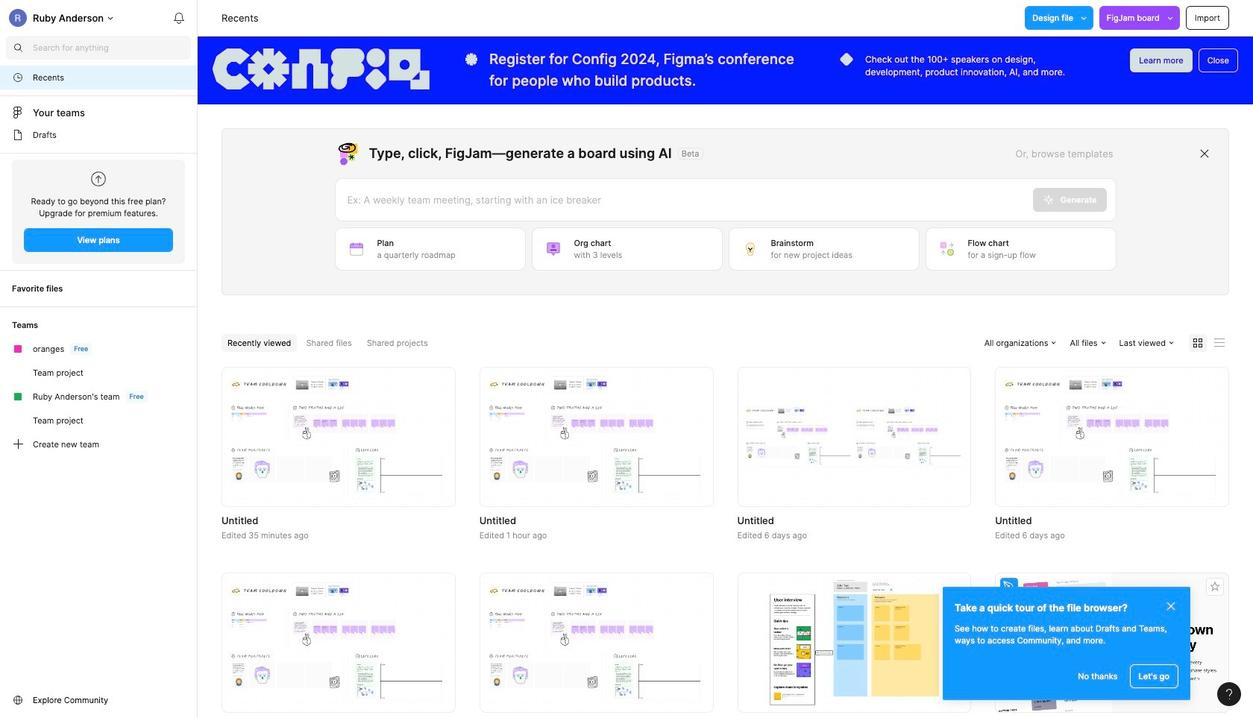 Task type: locate. For each thing, give the bounding box(es) containing it.
bell 32 image
[[167, 6, 191, 30]]

file thumbnail image
[[229, 376, 448, 498], [487, 376, 706, 498], [1003, 376, 1223, 498], [745, 407, 965, 467], [996, 573, 1230, 714], [770, 581, 940, 706], [229, 583, 448, 704], [487, 583, 706, 704]]

search 32 image
[[6, 36, 30, 60]]

page 16 image
[[12, 129, 24, 141]]

community 16 image
[[12, 695, 24, 707]]

Search for anything text field
[[33, 42, 191, 54]]



Task type: describe. For each thing, give the bounding box(es) containing it.
recent 16 image
[[12, 72, 24, 84]]

Ex: A weekly team meeting, starting with an ice breaker field
[[336, 179, 1034, 221]]



Task type: vqa. For each thing, say whether or not it's contained in the screenshot.
Mindmap image
no



